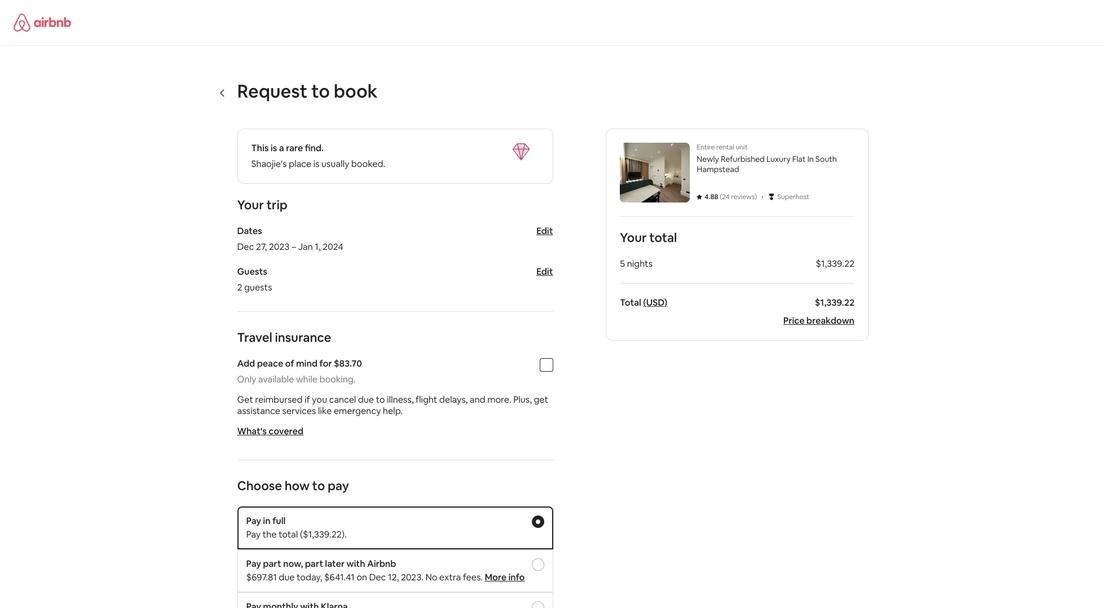 Task type: vqa. For each thing, say whether or not it's contained in the screenshot.
–
yes



Task type: describe. For each thing, give the bounding box(es) containing it.
reviews
[[731, 192, 755, 201]]

jan
[[298, 241, 313, 253]]

total (usd)
[[620, 297, 667, 309]]

luxury
[[766, 154, 790, 164]]

more
[[485, 571, 507, 583]]

rare
[[286, 142, 303, 154]]

dec inside pay part now, part later with airbnb $697.81 due today,  $641.41 on dec 12, 2023. no extra fees. more info
[[369, 571, 386, 583]]

guests 2 guests
[[237, 266, 272, 293]]

south
[[815, 154, 837, 164]]

illness,
[[387, 394, 414, 406]]

2023
[[269, 241, 290, 253]]

2
[[237, 281, 242, 293]]

request
[[237, 80, 307, 103]]

more info button
[[485, 571, 525, 583]]

•
[[761, 191, 764, 203]]

delays,
[[439, 394, 468, 406]]

your total
[[620, 230, 677, 245]]

with
[[347, 558, 365, 570]]

5 nights
[[620, 258, 652, 270]]

$1,339.22 for 5 nights
[[815, 258, 854, 270]]

book
[[334, 80, 378, 103]]

edit for dates dec 27, 2023 – jan 1, 2024
[[536, 225, 553, 237]]

like
[[318, 405, 332, 417]]

1 part from the left
[[263, 558, 281, 570]]

emergency
[[334, 405, 381, 417]]

guests
[[237, 266, 267, 278]]

12,
[[388, 571, 399, 583]]

edit for guests 2 guests
[[536, 266, 553, 278]]

how
[[285, 478, 310, 494]]

27,
[[256, 241, 267, 253]]

2 vertical spatial to
[[312, 478, 325, 494]]

on
[[357, 571, 367, 583]]

what's covered button
[[237, 425, 303, 437]]

what's covered
[[237, 425, 303, 437]]

booked.
[[351, 158, 385, 170]]

add
[[237, 358, 255, 369]]

pay part now, part later with airbnb $697.81 due today,  $641.41 on dec 12, 2023. no extra fees. more info
[[246, 558, 525, 583]]

0 vertical spatial to
[[311, 80, 330, 103]]

pay in full pay the total ($1,339.22).
[[246, 515, 347, 540]]

help.
[[383, 405, 403, 417]]

pay for pay part now, part later with airbnb $697.81 due today,  $641.41 on dec 12, 2023. no extra fees. more info
[[246, 558, 261, 570]]

your for your total
[[620, 230, 647, 245]]

of
[[285, 358, 294, 369]]

guests
[[244, 281, 272, 293]]

choose how to pay
[[237, 478, 349, 494]]

airbnb
[[367, 558, 396, 570]]

available
[[258, 373, 294, 385]]

this
[[251, 142, 269, 154]]

4.88
[[704, 192, 718, 201]]

pay
[[328, 478, 349, 494]]

unit
[[736, 143, 747, 152]]

place
[[289, 158, 311, 170]]

shaojie's
[[251, 158, 287, 170]]

2 part from the left
[[305, 558, 323, 570]]

find.
[[305, 142, 324, 154]]

to inside get reimbursed if you cancel due to illness, flight delays, and more. plus, get assistance services like emergency help.
[[376, 394, 385, 406]]

$641.41
[[324, 571, 355, 583]]

5
[[620, 258, 625, 270]]

2023.
[[401, 571, 424, 583]]

extra
[[439, 571, 461, 583]]

due inside pay part now, part later with airbnb $697.81 due today,  $641.41 on dec 12, 2023. no extra fees. more info
[[279, 571, 295, 583]]

total inside pay in full pay the total ($1,339.22).
[[279, 529, 298, 540]]

in
[[807, 154, 814, 164]]

only
[[237, 373, 256, 385]]

info
[[509, 571, 525, 583]]

total
[[620, 297, 641, 309]]

while
[[296, 373, 318, 385]]

price breakdown
[[783, 315, 854, 327]]

get
[[237, 394, 253, 406]]

(usd) button
[[643, 297, 667, 309]]

peace
[[257, 358, 283, 369]]

plus,
[[513, 394, 532, 406]]

a
[[279, 142, 284, 154]]

request to book
[[237, 80, 378, 103]]

2024
[[323, 241, 343, 253]]

usually
[[321, 158, 349, 170]]

0 vertical spatial total
[[649, 230, 677, 245]]

no
[[426, 571, 437, 583]]



Task type: locate. For each thing, give the bounding box(es) containing it.
newly
[[697, 154, 719, 164]]

mind
[[296, 358, 318, 369]]

pay left the
[[246, 529, 261, 540]]

due inside get reimbursed if you cancel due to illness, flight delays, and more. plus, get assistance services like emergency help.
[[358, 394, 374, 406]]

dec inside dates dec 27, 2023 – jan 1, 2024
[[237, 241, 254, 253]]

1 vertical spatial edit button
[[536, 266, 553, 278]]

total up nights
[[649, 230, 677, 245]]

1 edit button from the top
[[536, 225, 553, 237]]

0 vertical spatial edit button
[[536, 225, 553, 237]]

your up dates
[[237, 197, 264, 213]]

0 vertical spatial pay
[[246, 515, 261, 527]]

part up today,
[[305, 558, 323, 570]]

now,
[[283, 558, 303, 570]]

booking.
[[319, 373, 356, 385]]

2 vertical spatial pay
[[246, 558, 261, 570]]

get reimbursed if you cancel due to illness, flight delays, and more. plus, get assistance services like emergency help.
[[237, 394, 548, 417]]

entire rental unit newly refurbished luxury flat in south hampstead
[[697, 143, 837, 174]]

edit
[[536, 225, 553, 237], [536, 266, 553, 278]]

1 horizontal spatial is
[[313, 158, 319, 170]]

1 horizontal spatial due
[[358, 394, 374, 406]]

dates
[[237, 225, 262, 237]]

1 vertical spatial due
[[279, 571, 295, 583]]

dec
[[237, 241, 254, 253], [369, 571, 386, 583]]

0 vertical spatial dec
[[237, 241, 254, 253]]

pay up $697.81
[[246, 558, 261, 570]]

back image
[[218, 88, 227, 97]]

services
[[282, 405, 316, 417]]

is down find.
[[313, 158, 319, 170]]

travel
[[237, 329, 272, 345]]

pay
[[246, 515, 261, 527], [246, 529, 261, 540], [246, 558, 261, 570]]

1 vertical spatial pay
[[246, 529, 261, 540]]

reimbursed
[[255, 394, 303, 406]]

your
[[237, 197, 264, 213], [620, 230, 647, 245]]

in
[[263, 515, 271, 527]]

0 horizontal spatial due
[[279, 571, 295, 583]]

edit button
[[536, 225, 553, 237], [536, 266, 553, 278]]

2 pay from the top
[[246, 529, 261, 540]]

for
[[319, 358, 332, 369]]

to left book
[[311, 80, 330, 103]]

0 vertical spatial due
[[358, 394, 374, 406]]

flat
[[792, 154, 805, 164]]

1 pay from the top
[[246, 515, 261, 527]]

0 horizontal spatial part
[[263, 558, 281, 570]]

0 horizontal spatial is
[[271, 142, 277, 154]]

1 vertical spatial to
[[376, 394, 385, 406]]

pay for pay in full pay the total ($1,339.22).
[[246, 515, 261, 527]]

1 vertical spatial dec
[[369, 571, 386, 583]]

cancel
[[329, 394, 356, 406]]

1 vertical spatial your
[[620, 230, 647, 245]]

and
[[470, 394, 485, 406]]

your trip
[[237, 197, 287, 213]]

superhost
[[777, 192, 809, 201]]

0 horizontal spatial total
[[279, 529, 298, 540]]

$83.70
[[334, 358, 362, 369]]

0 horizontal spatial dec
[[237, 241, 254, 253]]

dec down airbnb
[[369, 571, 386, 583]]

to left "illness,"
[[376, 394, 385, 406]]

total
[[649, 230, 677, 245], [279, 529, 298, 540]]

price
[[783, 315, 804, 327]]

due right cancel
[[358, 394, 374, 406]]

refurbished
[[721, 154, 765, 164]]

the
[[263, 529, 277, 540]]

1 horizontal spatial your
[[620, 230, 647, 245]]

this is a rare find. shaojie's place is usually booked.
[[251, 142, 385, 170]]

$697.81
[[246, 571, 277, 583]]

hampstead
[[697, 164, 739, 174]]

–
[[292, 241, 296, 253]]

1 horizontal spatial part
[[305, 558, 323, 570]]

breakdown
[[806, 315, 854, 327]]

None radio
[[532, 516, 544, 528]]

assistance
[[237, 405, 280, 417]]

add peace of mind for $83.70 only available while booking.
[[237, 358, 362, 385]]

(
[[720, 192, 722, 201]]

0 vertical spatial your
[[237, 197, 264, 213]]

1 vertical spatial edit
[[536, 266, 553, 278]]

is left a
[[271, 142, 277, 154]]

(usd)
[[643, 297, 667, 309]]

choose
[[237, 478, 282, 494]]

insurance
[[275, 329, 331, 345]]

trip
[[267, 197, 287, 213]]

more.
[[487, 394, 511, 406]]

if
[[305, 394, 310, 406]]

3 pay from the top
[[246, 558, 261, 570]]

get
[[534, 394, 548, 406]]

fees.
[[463, 571, 483, 583]]

4.88 ( 24 reviews )
[[704, 192, 757, 201]]

price breakdown button
[[783, 315, 854, 327]]

part up $697.81
[[263, 558, 281, 570]]

1 vertical spatial is
[[313, 158, 319, 170]]

1 edit from the top
[[536, 225, 553, 237]]

dates dec 27, 2023 – jan 1, 2024
[[237, 225, 343, 253]]

$1,339.22
[[815, 258, 854, 270], [815, 297, 854, 309]]

1 vertical spatial $1,339.22
[[815, 297, 854, 309]]

1 horizontal spatial total
[[649, 230, 677, 245]]

pay inside pay part now, part later with airbnb $697.81 due today,  $641.41 on dec 12, 2023. no extra fees. more info
[[246, 558, 261, 570]]

to left pay at the left bottom
[[312, 478, 325, 494]]

($1,339.22).
[[300, 529, 347, 540]]

24
[[722, 192, 729, 201]]

1 vertical spatial total
[[279, 529, 298, 540]]

travel insurance
[[237, 329, 331, 345]]

total down full
[[279, 529, 298, 540]]

flight
[[416, 394, 437, 406]]

None radio
[[532, 558, 544, 571], [532, 601, 544, 608], [532, 558, 544, 571], [532, 601, 544, 608]]

edit button for guests 2 guests
[[536, 266, 553, 278]]

edit button for dates dec 27, 2023 – jan 1, 2024
[[536, 225, 553, 237]]

rental
[[716, 143, 734, 152]]

1 horizontal spatial dec
[[369, 571, 386, 583]]

your for your trip
[[237, 197, 264, 213]]

pay left in on the left of the page
[[246, 515, 261, 527]]

today,
[[297, 571, 322, 583]]

is
[[271, 142, 277, 154], [313, 158, 319, 170]]

0 vertical spatial is
[[271, 142, 277, 154]]

you
[[312, 394, 327, 406]]

due down now,
[[279, 571, 295, 583]]

full
[[272, 515, 286, 527]]

your up 5 nights
[[620, 230, 647, 245]]

2 edit button from the top
[[536, 266, 553, 278]]

to
[[311, 80, 330, 103], [376, 394, 385, 406], [312, 478, 325, 494]]

dec left 27,
[[237, 241, 254, 253]]

0 horizontal spatial your
[[237, 197, 264, 213]]

0 vertical spatial edit
[[536, 225, 553, 237]]

2 edit from the top
[[536, 266, 553, 278]]

0 vertical spatial $1,339.22
[[815, 258, 854, 270]]

$1,339.22 for total
[[815, 297, 854, 309]]

)
[[755, 192, 757, 201]]



